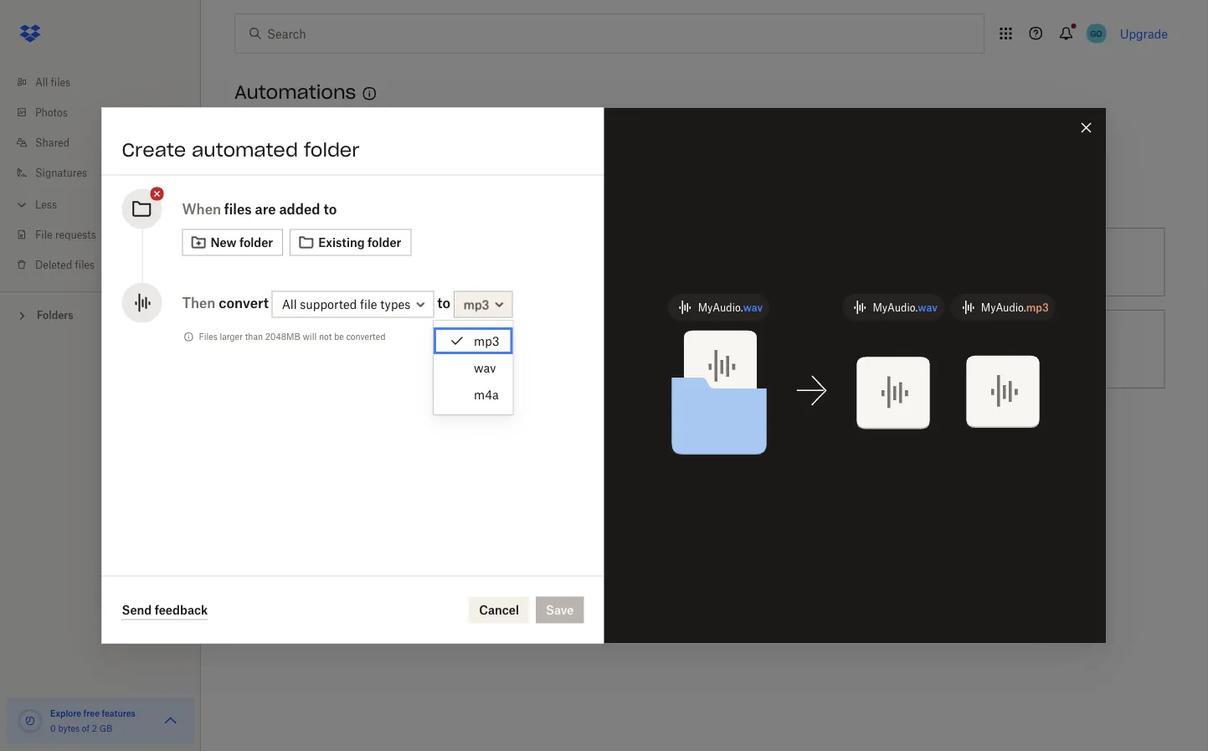 Task type: locate. For each thing, give the bounding box(es) containing it.
then
[[182, 294, 216, 311]]

0 vertical spatial a
[[348, 255, 354, 269]]

1 vertical spatial a
[[662, 333, 669, 347]]

1 horizontal spatial an
[[348, 333, 361, 347]]

to
[[324, 201, 337, 217], [408, 255, 419, 269], [437, 294, 451, 311], [442, 333, 453, 347], [733, 333, 744, 347], [329, 351, 340, 366], [617, 351, 628, 366], [418, 425, 429, 439], [329, 444, 340, 458]]

file
[[35, 228, 52, 241]]

videos
[[791, 333, 827, 347]]

files inside "create automated folder" dialog
[[224, 201, 252, 217]]

upgrade link
[[1121, 26, 1169, 41]]

audio
[[476, 425, 507, 439]]

file for to
[[672, 333, 689, 347]]

convert up than
[[219, 294, 269, 311]]

0 vertical spatial an
[[266, 188, 284, 205]]

create automated folder
[[122, 138, 360, 161]]

convert inside choose a file format to convert videos to
[[747, 333, 788, 347]]

explore
[[50, 708, 81, 719]]

convert for choose an image format to convert files to
[[456, 333, 498, 347]]

convert inside "create automated folder" dialog
[[219, 294, 269, 311]]

convert down mp3 popup button
[[456, 333, 498, 347]]

1 horizontal spatial myaudio. wav
[[873, 301, 938, 314]]

shared link
[[13, 127, 201, 158]]

wav up "m4a"
[[474, 361, 496, 375]]

deleted files
[[35, 258, 95, 271]]

automations
[[235, 81, 356, 104]]

a inside choose a file format to convert videos to
[[662, 333, 669, 347]]

image
[[364, 333, 399, 347]]

format inside the choose an image format to convert files to
[[402, 333, 439, 347]]

0 horizontal spatial an
[[266, 188, 284, 205]]

1 horizontal spatial myaudio.
[[873, 301, 918, 314]]

myaudio. wav up unzip
[[873, 301, 938, 314]]

format inside choose a file format to convert videos to
[[692, 333, 729, 347]]

convert
[[219, 294, 269, 311], [456, 333, 498, 347], [747, 333, 788, 347], [432, 425, 473, 439]]

add an automation main content
[[228, 121, 1209, 751]]

signatures link
[[13, 158, 201, 188]]

convert left audio
[[432, 425, 473, 439]]

0 horizontal spatial myaudio. wav
[[698, 301, 763, 314]]

choose inside "button"
[[302, 255, 344, 269]]

convert inside the choose an image format to convert files to
[[456, 333, 498, 347]]

choose a category to sort files by
[[302, 255, 487, 269]]

1 horizontal spatial file
[[672, 333, 689, 347]]

1 myaudio. wav from the left
[[698, 301, 763, 314]]

choose
[[302, 255, 344, 269], [302, 333, 344, 347], [617, 333, 659, 347], [302, 425, 344, 439]]

0 horizontal spatial wav
[[474, 361, 496, 375]]

0 horizontal spatial myaudio.
[[698, 301, 744, 314]]

0
[[50, 723, 56, 734]]

files are added to
[[224, 201, 337, 217]]

format
[[402, 333, 439, 347], [692, 333, 729, 347], [378, 425, 414, 439]]

file requests link
[[13, 219, 201, 250]]

free
[[83, 708, 100, 719]]

click to watch a demo video image
[[360, 84, 380, 104]]

folders
[[37, 309, 73, 322]]

mp3 button
[[454, 291, 513, 318]]

choose an image format to convert files to button
[[228, 303, 543, 395]]

files
[[199, 332, 218, 342]]

myaudio.
[[698, 301, 744, 314], [873, 301, 918, 314], [982, 301, 1027, 314]]

myaudio. wav
[[698, 301, 763, 314], [873, 301, 938, 314]]

convert inside the choose a file format to convert audio files to
[[432, 425, 473, 439]]

deleted files link
[[13, 250, 201, 280]]

files inside "button"
[[447, 255, 470, 269]]

choose a file format to convert audio files to
[[302, 425, 507, 458]]

an right be
[[348, 333, 361, 347]]

choose a file format to convert videos to button
[[543, 303, 858, 395]]

an for choose
[[348, 333, 361, 347]]

0 vertical spatial file
[[672, 333, 689, 347]]

a inside the choose a file format to convert audio files to
[[348, 425, 354, 439]]

mp3 radio item
[[434, 328, 513, 354]]

2 horizontal spatial myaudio.
[[982, 301, 1027, 314]]

wav up unzip
[[918, 301, 938, 314]]

2 vertical spatial a
[[348, 425, 354, 439]]

files
[[51, 76, 70, 88], [224, 201, 252, 217], [447, 255, 470, 269], [75, 258, 95, 271], [968, 342, 991, 356], [302, 351, 325, 366], [302, 444, 325, 458]]

an inside the choose an image format to convert files to
[[348, 333, 361, 347]]

choose inside choose a file format to convert videos to
[[617, 333, 659, 347]]

myaudio. wav up choose a file format to convert videos to in the right top of the page
[[698, 301, 763, 314]]

a inside choose a category to sort files by "button"
[[348, 255, 354, 269]]

choose inside the choose an image format to convert files to
[[302, 333, 344, 347]]

0 horizontal spatial file
[[357, 425, 374, 439]]

mp3
[[464, 297, 490, 311], [1027, 301, 1049, 314], [474, 334, 500, 348]]

sort
[[423, 255, 444, 269]]

3 myaudio. from the left
[[982, 301, 1027, 314]]

choose a file format to convert videos to
[[617, 333, 827, 366]]

choose inside the choose a file format to convert audio files to
[[302, 425, 344, 439]]

2 myaudio. wav from the left
[[873, 301, 938, 314]]

files larger than 2048mb will not be converted
[[199, 332, 386, 342]]

all files
[[35, 76, 70, 88]]

files inside the choose a file format to convert audio files to
[[302, 444, 325, 458]]

an right add at the top of page
[[266, 188, 284, 205]]

1 horizontal spatial wav
[[744, 301, 763, 314]]

an
[[266, 188, 284, 205], [348, 333, 361, 347]]

wav up choose a file format to convert videos to in the right top of the page
[[744, 301, 763, 314]]

a
[[348, 255, 354, 269], [662, 333, 669, 347], [348, 425, 354, 439]]

file inside the choose a file format to convert audio files to
[[357, 425, 374, 439]]

when
[[182, 201, 221, 217]]

format for audio
[[378, 425, 414, 439]]

1 vertical spatial file
[[357, 425, 374, 439]]

file
[[672, 333, 689, 347], [357, 425, 374, 439]]

file inside choose a file format to convert videos to
[[672, 333, 689, 347]]

file requests
[[35, 228, 96, 241]]

format inside the choose a file format to convert audio files to
[[378, 425, 414, 439]]

files inside 'link'
[[75, 258, 95, 271]]

convert left videos
[[747, 333, 788, 347]]

choose for choose an image format to convert files to
[[302, 333, 344, 347]]

list
[[0, 57, 201, 292]]

add an automation
[[235, 188, 369, 205]]

added
[[279, 201, 320, 217]]

upgrade
[[1121, 26, 1169, 41]]

1 vertical spatial an
[[348, 333, 361, 347]]

a for choose a file format to convert audio files to
[[348, 425, 354, 439]]

wav
[[744, 301, 763, 314], [918, 301, 938, 314], [474, 361, 496, 375]]

2 horizontal spatial wav
[[918, 301, 938, 314]]



Task type: describe. For each thing, give the bounding box(es) containing it.
choose for choose a category to sort files by
[[302, 255, 344, 269]]

a for choose a category to sort files by
[[348, 255, 354, 269]]

format for videos
[[692, 333, 729, 347]]

by
[[474, 255, 487, 269]]

explore free features 0 bytes of 2 gb
[[50, 708, 136, 734]]

larger
[[220, 332, 243, 342]]

signatures
[[35, 166, 87, 179]]

convert for choose a file format to convert videos to
[[747, 333, 788, 347]]

create
[[122, 138, 186, 161]]

features
[[102, 708, 136, 719]]

2 myaudio. from the left
[[873, 301, 918, 314]]

choose an image format to convert files to
[[302, 333, 498, 366]]

not
[[319, 332, 332, 342]]

than
[[245, 332, 263, 342]]

bytes
[[58, 723, 80, 734]]

2048mb
[[265, 332, 301, 342]]

convert for choose a file format to convert audio files to
[[432, 425, 473, 439]]

dropbox image
[[13, 17, 47, 50]]

mp3 inside popup button
[[464, 297, 490, 311]]

choose for choose a file format to convert audio files to
[[302, 425, 344, 439]]

files inside the choose an image format to convert files to
[[302, 351, 325, 366]]

file for files
[[357, 425, 374, 439]]

gb
[[99, 723, 112, 734]]

requests
[[55, 228, 96, 241]]

of
[[82, 723, 90, 734]]

unzip
[[932, 342, 965, 356]]

less image
[[13, 196, 30, 213]]

format for files
[[402, 333, 439, 347]]

be
[[334, 332, 344, 342]]

category
[[357, 255, 405, 269]]

an for add
[[266, 188, 284, 205]]

choose for choose a file format to convert videos to
[[617, 333, 659, 347]]

automation
[[288, 188, 369, 205]]

folders button
[[0, 302, 201, 327]]

unzip files button
[[858, 303, 1173, 395]]

converted
[[346, 332, 386, 342]]

unzip files
[[932, 342, 991, 356]]

all
[[35, 76, 48, 88]]

m4a
[[474, 387, 499, 402]]

will
[[303, 332, 317, 342]]

a for choose a file format to convert videos to
[[662, 333, 669, 347]]

quota usage element
[[17, 708, 44, 735]]

shared
[[35, 136, 70, 149]]

folder
[[304, 138, 360, 161]]

2
[[92, 723, 97, 734]]

photos
[[35, 106, 68, 119]]

automated
[[192, 138, 298, 161]]

are
[[255, 201, 276, 217]]

all files link
[[13, 67, 201, 97]]

deleted
[[35, 258, 72, 271]]

photos link
[[13, 97, 201, 127]]

choose a file format to convert audio files to button
[[228, 395, 543, 488]]

mp3 inside radio item
[[474, 334, 500, 348]]

create automated folder dialog
[[102, 108, 1107, 644]]

1 myaudio. from the left
[[698, 301, 744, 314]]

to inside "button"
[[408, 255, 419, 269]]

list containing all files
[[0, 57, 201, 292]]

myaudio. mp3
[[982, 301, 1049, 314]]

choose a category to sort files by button
[[228, 221, 543, 303]]

less
[[35, 198, 57, 211]]

add
[[235, 188, 262, 205]]



Task type: vqa. For each thing, say whether or not it's contained in the screenshot.
bottommost devices
no



